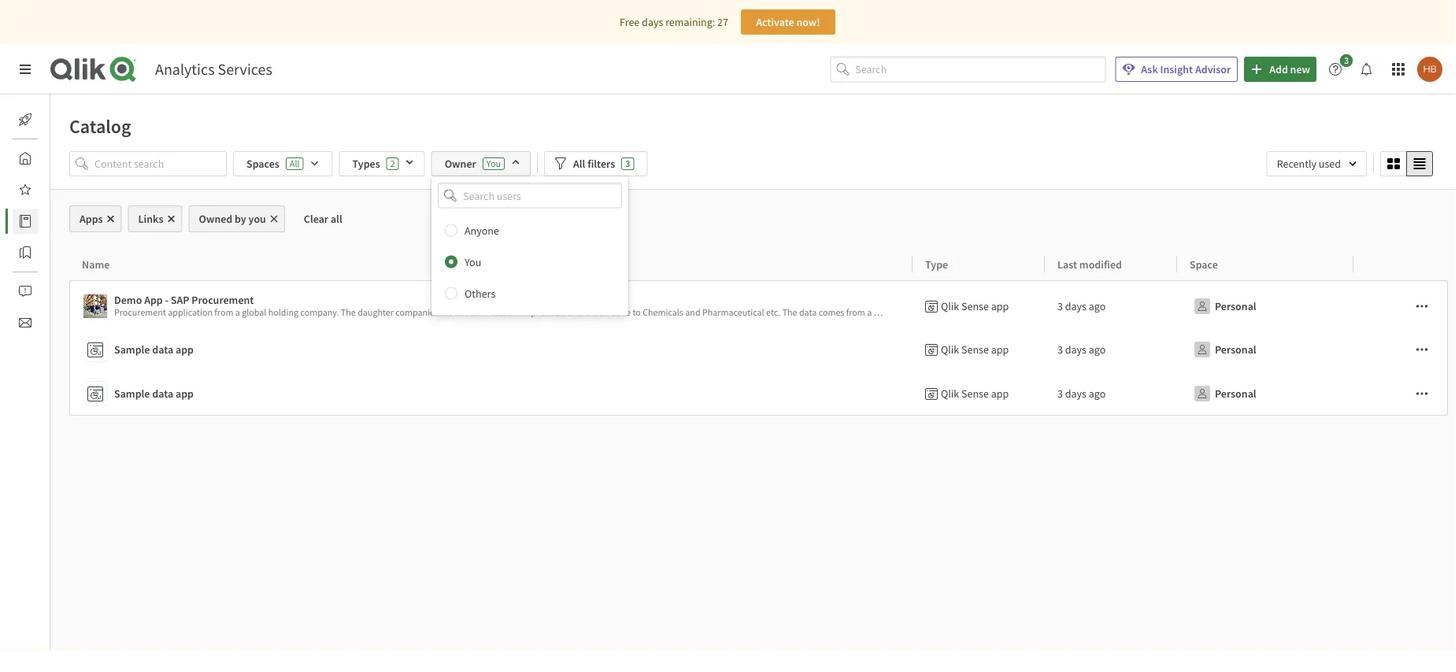 Task type: describe. For each thing, give the bounding box(es) containing it.
qlik sense app for sample data app button related to 1st 3 days ago cell from the bottom of the page
[[941, 387, 1009, 401]]

application
[[168, 306, 213, 319]]

activate
[[756, 15, 795, 29]]

1 qlik sense app cell from the top
[[913, 280, 1045, 328]]

others
[[465, 286, 496, 301]]

links
[[138, 212, 163, 226]]

cell for "personal" cell corresponding to 1st 3 days ago cell from the bottom of the page
[[1354, 372, 1449, 416]]

products
[[531, 306, 567, 319]]

personal button for second 3 days ago cell from the top
[[1190, 337, 1260, 362]]

owner option group
[[432, 215, 629, 309]]

personal for 1st 3 days ago cell from the bottom of the page
[[1216, 387, 1257, 401]]

alerts image
[[19, 285, 32, 298]]

advisor
[[1196, 62, 1232, 76]]

subscriptions image
[[19, 317, 32, 329]]

clear all
[[304, 212, 342, 226]]

1 sample data app from the top
[[114, 343, 194, 357]]

more actions image
[[1417, 343, 1429, 356]]

add new
[[1270, 62, 1311, 76]]

qlik sense app cell for sample data app button related to 1st 3 days ago cell from the bottom of the page
[[913, 372, 1045, 416]]

apps
[[80, 212, 103, 226]]

app
[[144, 293, 163, 307]]

company.
[[301, 306, 339, 319]]

home link
[[13, 146, 78, 171]]

all for all
[[290, 158, 300, 170]]

-
[[165, 293, 169, 307]]

owner
[[445, 157, 476, 171]]

companies
[[396, 306, 439, 319]]

services
[[218, 59, 272, 79]]

owned by you button
[[189, 206, 285, 232]]

pharmaceutical
[[703, 306, 765, 319]]

analytics
[[155, 59, 215, 79]]

are
[[441, 306, 453, 319]]

chemicals
[[643, 306, 684, 319]]

owned by you
[[199, 212, 266, 226]]

27
[[718, 15, 729, 29]]

ago for 3 days ago button corresponding to second 3 days ago cell from the top
[[1089, 343, 1106, 357]]

2 3 days ago cell from the top
[[1045, 328, 1178, 372]]

days for 1st 3 days ago cell from the top
[[1066, 299, 1087, 314]]

home
[[50, 151, 78, 165]]

demo
[[114, 293, 142, 307]]

qlik for sample data app button related to 1st 3 days ago cell from the bottom of the page
[[941, 387, 960, 401]]

personal cell for 1st 3 days ago cell from the bottom of the page
[[1178, 372, 1354, 416]]

searchbar element
[[831, 56, 1106, 82]]

recently
[[1278, 157, 1317, 171]]

type
[[926, 257, 949, 271]]

clear all button
[[291, 206, 355, 232]]

howard brown image
[[1418, 57, 1443, 82]]

activate now!
[[756, 15, 821, 29]]

3 inside filters region
[[626, 158, 631, 170]]

ask insight advisor button
[[1116, 57, 1239, 82]]

types
[[353, 157, 380, 171]]

personal button for 1st 3 days ago cell from the top
[[1190, 294, 1260, 319]]

1 a from the left
[[235, 306, 240, 319]]

switch view group
[[1381, 151, 1434, 176]]

ago for 3 days ago button for 1st 3 days ago cell from the top
[[1089, 299, 1106, 314]]

favorites image
[[19, 184, 32, 196]]

3 days ago button for second 3 days ago cell from the top
[[1058, 337, 1106, 362]]

2 the from the left
[[783, 306, 798, 319]]

etc.
[[767, 306, 781, 319]]

remaining:
[[666, 15, 716, 29]]

1 3 days ago cell from the top
[[1045, 280, 1178, 328]]

2 and from the left
[[686, 306, 701, 319]]

analytics services element
[[155, 59, 272, 79]]

system.
[[906, 306, 937, 319]]

holding
[[268, 306, 299, 319]]

ask
[[1142, 62, 1159, 76]]

1 horizontal spatial you
[[487, 158, 501, 170]]

last modified
[[1058, 257, 1123, 271]]

filters
[[588, 157, 615, 171]]

insight
[[1161, 62, 1194, 76]]

modified
[[1080, 257, 1123, 271]]

qlik for sample data app button corresponding to second 3 days ago cell from the top
[[941, 343, 960, 357]]

3 days ago for 1st 3 days ago cell from the bottom of the page
[[1058, 387, 1106, 401]]

apps button
[[69, 206, 122, 232]]

3 days ago button for 1st 3 days ago cell from the top
[[1058, 294, 1106, 319]]

sample data app button for second 3 days ago cell from the top
[[83, 334, 907, 366]]

bw
[[892, 306, 905, 319]]

days for 1st 3 days ago cell from the bottom of the page
[[1066, 387, 1087, 401]]

2 a from the left
[[868, 306, 872, 319]]

ask insight advisor
[[1142, 62, 1232, 76]]

spaces
[[247, 157, 280, 171]]

recently used
[[1278, 157, 1342, 171]]

free
[[620, 15, 640, 29]]

app for 1st 3 days ago cell from the top
[[992, 299, 1009, 314]]

app for 1st 3 days ago cell from the bottom of the page
[[992, 387, 1009, 401]]

2
[[391, 158, 395, 170]]

personal for 1st 3 days ago cell from the top
[[1216, 299, 1257, 314]]

data for sample data app button corresponding to second 3 days ago cell from the top
[[152, 343, 173, 357]]

3 for second 3 days ago cell from the top
[[1058, 343, 1064, 357]]

data inside demo app - sap procurement procurement application from a global holding company. the daughter companies are active in electronic products and automotive to chemicals and pharmaceutical etc. the data comes from a sap bw system.
[[800, 306, 817, 319]]

anyone
[[465, 223, 499, 238]]

all
[[331, 212, 342, 226]]

none field inside filters region
[[432, 183, 629, 208]]



Task type: vqa. For each thing, say whether or not it's contained in the screenshot.
your to the top
no



Task type: locate. For each thing, give the bounding box(es) containing it.
qlik sense app
[[941, 299, 1009, 314], [941, 343, 1009, 357], [941, 387, 1009, 401]]

daughter
[[358, 306, 394, 319]]

the
[[341, 306, 356, 319], [783, 306, 798, 319]]

more actions image down more actions icon
[[1417, 388, 1429, 400]]

3 3 days ago button from the top
[[1058, 381, 1106, 407]]

0 vertical spatial personal
[[1216, 299, 1257, 314]]

more actions image for "personal" cell related to 1st 3 days ago cell from the top
[[1417, 300, 1429, 313]]

electronic
[[490, 306, 529, 319]]

0 vertical spatial ago
[[1089, 299, 1106, 314]]

3 personal cell from the top
[[1178, 372, 1354, 416]]

Content search text field
[[95, 151, 227, 177]]

qlik sense app image
[[84, 295, 107, 318]]

1 vertical spatial qlik
[[941, 343, 960, 357]]

3 days ago
[[1058, 299, 1106, 314], [1058, 343, 1106, 357], [1058, 387, 1106, 401]]

a left global
[[235, 306, 240, 319]]

1 personal from the top
[[1216, 299, 1257, 314]]

sample for sample data app button corresponding to second 3 days ago cell from the top
[[114, 343, 150, 357]]

3 3 days ago cell from the top
[[1045, 372, 1178, 416]]

and right products
[[568, 306, 584, 319]]

the right "etc." on the top
[[783, 306, 798, 319]]

data
[[800, 306, 817, 319], [152, 343, 173, 357], [152, 387, 173, 401]]

from
[[215, 306, 233, 319], [847, 306, 866, 319]]

catalog up name
[[50, 214, 86, 228]]

cell for "personal" cell related to 1st 3 days ago cell from the top
[[1354, 280, 1449, 328]]

1 vertical spatial sample data app button
[[83, 378, 907, 410]]

3 personal button from the top
[[1190, 381, 1260, 407]]

Recently used field
[[1267, 151, 1368, 176]]

2 qlik sense app cell from the top
[[913, 328, 1045, 372]]

1 the from the left
[[341, 306, 356, 319]]

by
[[235, 212, 246, 226]]

space
[[1190, 257, 1219, 271]]

3 for 1st 3 days ago cell from the top
[[1058, 299, 1064, 314]]

name
[[82, 257, 110, 271]]

links button
[[128, 206, 182, 232]]

catalog link
[[13, 209, 86, 234]]

3 ago from the top
[[1089, 387, 1106, 401]]

None field
[[432, 183, 629, 208]]

1 horizontal spatial and
[[686, 306, 701, 319]]

0 horizontal spatial and
[[568, 306, 584, 319]]

the left daughter
[[341, 306, 356, 319]]

1 vertical spatial sense
[[962, 343, 989, 357]]

last
[[1058, 257, 1078, 271]]

2 sense from the top
[[962, 343, 989, 357]]

all for all filters
[[574, 157, 586, 171]]

1 vertical spatial sample data app
[[114, 387, 194, 401]]

2 vertical spatial 3 days ago
[[1058, 387, 1106, 401]]

open sidebar menu image
[[19, 63, 32, 76]]

1 vertical spatial qlik sense app
[[941, 343, 1009, 357]]

sample for sample data app button related to 1st 3 days ago cell from the bottom of the page
[[114, 387, 150, 401]]

0 vertical spatial sample data app button
[[83, 334, 907, 366]]

sample data app button
[[83, 334, 907, 366], [83, 378, 907, 410]]

0 horizontal spatial a
[[235, 306, 240, 319]]

2 vertical spatial personal
[[1216, 387, 1257, 401]]

and
[[568, 306, 584, 319], [686, 306, 701, 319]]

0 vertical spatial qlik sense app
[[941, 299, 1009, 314]]

1 sense from the top
[[962, 299, 989, 314]]

personal cell for 1st 3 days ago cell from the top
[[1178, 280, 1354, 328]]

2 more actions image from the top
[[1417, 388, 1429, 400]]

2 ago from the top
[[1089, 343, 1106, 357]]

navigation pane element
[[0, 101, 86, 342]]

1 qlik sense app from the top
[[941, 299, 1009, 314]]

2 personal cell from the top
[[1178, 328, 1354, 372]]

2 3 days ago from the top
[[1058, 343, 1106, 357]]

1 3 days ago from the top
[[1058, 299, 1106, 314]]

0 horizontal spatial procurement
[[114, 306, 166, 319]]

days
[[642, 15, 664, 29], [1066, 299, 1087, 314], [1066, 343, 1087, 357], [1066, 387, 1087, 401]]

days for second 3 days ago cell from the top
[[1066, 343, 1087, 357]]

2 vertical spatial personal button
[[1190, 381, 1260, 407]]

1 vertical spatial personal button
[[1190, 337, 1260, 362]]

alerts
[[50, 284, 77, 299]]

you inside owner option group
[[465, 255, 482, 269]]

you
[[249, 212, 266, 226]]

all filters
[[574, 157, 615, 171]]

from right comes on the top right of page
[[847, 306, 866, 319]]

from left global
[[215, 306, 233, 319]]

0 horizontal spatial from
[[215, 306, 233, 319]]

getting started image
[[19, 113, 32, 126]]

1 horizontal spatial procurement
[[192, 293, 254, 307]]

you right owner
[[487, 158, 501, 170]]

sap
[[171, 293, 189, 307], [874, 306, 890, 319]]

procurement
[[192, 293, 254, 307], [114, 306, 166, 319]]

automotive
[[586, 306, 631, 319]]

1 vertical spatial more actions image
[[1417, 388, 1429, 400]]

2 sample data app button from the top
[[83, 378, 907, 410]]

0 vertical spatial sample data app
[[114, 343, 194, 357]]

more actions image for "personal" cell corresponding to 1st 3 days ago cell from the bottom of the page
[[1417, 388, 1429, 400]]

0 vertical spatial sense
[[962, 299, 989, 314]]

you
[[487, 158, 501, 170], [465, 255, 482, 269]]

procurement right qlik sense app image
[[114, 306, 166, 319]]

2 sample from the top
[[114, 387, 150, 401]]

3 for 1st 3 days ago cell from the bottom of the page
[[1058, 387, 1064, 401]]

1 more actions image from the top
[[1417, 300, 1429, 313]]

comes
[[819, 306, 845, 319]]

owned
[[199, 212, 233, 226]]

1 vertical spatial you
[[465, 255, 482, 269]]

2 cell from the top
[[1354, 328, 1449, 372]]

1 personal button from the top
[[1190, 294, 1260, 319]]

sap right the -
[[171, 293, 189, 307]]

demo app - sap procurement procurement application from a global holding company. the daughter companies are active in electronic products and automotive to chemicals and pharmaceutical etc. the data comes from a sap bw system.
[[114, 293, 937, 319]]

0 horizontal spatial all
[[290, 158, 300, 170]]

1 sample from the top
[[114, 343, 150, 357]]

1 personal cell from the top
[[1178, 280, 1354, 328]]

2 vertical spatial data
[[152, 387, 173, 401]]

sample
[[114, 343, 150, 357], [114, 387, 150, 401]]

clear
[[304, 212, 329, 226]]

3 days ago button for 1st 3 days ago cell from the bottom of the page
[[1058, 381, 1106, 407]]

analytics services
[[155, 59, 272, 79]]

0 vertical spatial 3 days ago button
[[1058, 294, 1106, 319]]

personal button
[[1190, 294, 1260, 319], [1190, 337, 1260, 362], [1190, 381, 1260, 407]]

1 qlik from the top
[[941, 299, 960, 314]]

1 vertical spatial 3 days ago
[[1058, 343, 1106, 357]]

2 sample data app from the top
[[114, 387, 194, 401]]

1 vertical spatial ago
[[1089, 343, 1106, 357]]

sense for sample data app button corresponding to second 3 days ago cell from the top
[[962, 343, 989, 357]]

1 horizontal spatial sap
[[874, 306, 890, 319]]

3 days ago for second 3 days ago cell from the top
[[1058, 343, 1106, 357]]

and right the chemicals on the top left of the page
[[686, 306, 701, 319]]

1 sample data app button from the top
[[83, 334, 907, 366]]

catalog
[[69, 114, 131, 138], [50, 214, 86, 228]]

2 vertical spatial qlik
[[941, 387, 960, 401]]

Search text field
[[856, 56, 1106, 82]]

0 vertical spatial you
[[487, 158, 501, 170]]

1 vertical spatial sample
[[114, 387, 150, 401]]

3 qlik sense app from the top
[[941, 387, 1009, 401]]

Search users text field
[[460, 183, 603, 208]]

1 3 days ago button from the top
[[1058, 294, 1106, 319]]

now!
[[797, 15, 821, 29]]

personal cell for second 3 days ago cell from the top
[[1178, 328, 1354, 372]]

ago for 3 days ago button associated with 1st 3 days ago cell from the bottom of the page
[[1089, 387, 1106, 401]]

add
[[1270, 62, 1289, 76]]

1 cell from the top
[[1354, 280, 1449, 328]]

app
[[992, 299, 1009, 314], [176, 343, 194, 357], [992, 343, 1009, 357], [176, 387, 194, 401], [992, 387, 1009, 401]]

collections image
[[19, 247, 32, 259]]

app for second 3 days ago cell from the top
[[992, 343, 1009, 357]]

2 personal button from the top
[[1190, 337, 1260, 362]]

1 horizontal spatial the
[[783, 306, 798, 319]]

1 horizontal spatial all
[[574, 157, 586, 171]]

0 horizontal spatial you
[[465, 255, 482, 269]]

personal cell
[[1178, 280, 1354, 328], [1178, 328, 1354, 372], [1178, 372, 1354, 416]]

a left bw
[[868, 306, 872, 319]]

0 horizontal spatial sap
[[171, 293, 189, 307]]

cell for "personal" cell associated with second 3 days ago cell from the top
[[1354, 328, 1449, 372]]

1 horizontal spatial from
[[847, 306, 866, 319]]

0 vertical spatial catalog
[[69, 114, 131, 138]]

2 from from the left
[[847, 306, 866, 319]]

3 days ago cell
[[1045, 280, 1178, 328], [1045, 328, 1178, 372], [1045, 372, 1178, 416]]

ago
[[1089, 299, 1106, 314], [1089, 343, 1106, 357], [1089, 387, 1106, 401]]

1 from from the left
[[215, 306, 233, 319]]

2 vertical spatial 3 days ago button
[[1058, 381, 1106, 407]]

all left the filters
[[574, 157, 586, 171]]

alerts link
[[13, 279, 77, 304]]

0 vertical spatial data
[[800, 306, 817, 319]]

more actions image up more actions icon
[[1417, 300, 1429, 313]]

3 button
[[1324, 54, 1358, 82]]

activate now! link
[[741, 9, 836, 35]]

cell
[[1354, 280, 1449, 328], [1354, 328, 1449, 372], [1354, 372, 1449, 416]]

catalog inside navigation pane element
[[50, 214, 86, 228]]

1 vertical spatial catalog
[[50, 214, 86, 228]]

sample data app
[[114, 343, 194, 357], [114, 387, 194, 401]]

2 qlik from the top
[[941, 343, 960, 357]]

2 3 days ago button from the top
[[1058, 337, 1106, 362]]

to
[[633, 306, 641, 319]]

1 and from the left
[[568, 306, 584, 319]]

sense
[[962, 299, 989, 314], [962, 343, 989, 357], [962, 387, 989, 401]]

procurement right the -
[[192, 293, 254, 307]]

1 vertical spatial 3 days ago button
[[1058, 337, 1106, 362]]

0 vertical spatial more actions image
[[1417, 300, 1429, 313]]

3 days ago for 1st 3 days ago cell from the top
[[1058, 299, 1106, 314]]

3 days ago button
[[1058, 294, 1106, 319], [1058, 337, 1106, 362], [1058, 381, 1106, 407]]

sample data app button for 1st 3 days ago cell from the bottom of the page
[[83, 378, 907, 410]]

add new button
[[1245, 57, 1317, 82]]

2 qlik sense app from the top
[[941, 343, 1009, 357]]

more actions image
[[1417, 300, 1429, 313], [1417, 388, 1429, 400]]

3 qlik sense app cell from the top
[[913, 372, 1045, 416]]

new
[[1291, 62, 1311, 76]]

1 vertical spatial data
[[152, 343, 173, 357]]

all right spaces
[[290, 158, 300, 170]]

in
[[481, 306, 488, 319]]

all
[[574, 157, 586, 171], [290, 158, 300, 170]]

3 sense from the top
[[962, 387, 989, 401]]

personal
[[1216, 299, 1257, 314], [1216, 343, 1257, 357], [1216, 387, 1257, 401]]

qlik sense app for sample data app button corresponding to second 3 days ago cell from the top
[[941, 343, 1009, 357]]

filters region
[[50, 148, 1456, 316]]

you up others
[[465, 255, 482, 269]]

data for sample data app button related to 1st 3 days ago cell from the bottom of the page
[[152, 387, 173, 401]]

free days remaining: 27
[[620, 15, 729, 29]]

1 ago from the top
[[1089, 299, 1106, 314]]

sap left bw
[[874, 306, 890, 319]]

3 3 days ago from the top
[[1058, 387, 1106, 401]]

sense for sample data app button related to 1st 3 days ago cell from the bottom of the page
[[962, 387, 989, 401]]

a
[[235, 306, 240, 319], [868, 306, 872, 319]]

3 personal from the top
[[1216, 387, 1257, 401]]

personal for second 3 days ago cell from the top
[[1216, 343, 1257, 357]]

0 vertical spatial personal button
[[1190, 294, 1260, 319]]

1 vertical spatial personal
[[1216, 343, 1257, 357]]

3 inside dropdown button
[[1345, 54, 1350, 67]]

0 vertical spatial qlik
[[941, 299, 960, 314]]

1 horizontal spatial a
[[868, 306, 872, 319]]

personal button for 1st 3 days ago cell from the bottom of the page
[[1190, 381, 1260, 407]]

0 vertical spatial sample
[[114, 343, 150, 357]]

3 cell from the top
[[1354, 372, 1449, 416]]

catalog up home
[[69, 114, 131, 138]]

2 vertical spatial sense
[[962, 387, 989, 401]]

3
[[1345, 54, 1350, 67], [626, 158, 631, 170], [1058, 299, 1064, 314], [1058, 343, 1064, 357], [1058, 387, 1064, 401]]

0 horizontal spatial the
[[341, 306, 356, 319]]

2 vertical spatial ago
[[1089, 387, 1106, 401]]

2 vertical spatial qlik sense app
[[941, 387, 1009, 401]]

global
[[242, 306, 267, 319]]

2 personal from the top
[[1216, 343, 1257, 357]]

active
[[455, 306, 479, 319]]

used
[[1319, 157, 1342, 171]]

qlik sense app cell for sample data app button corresponding to second 3 days ago cell from the top
[[913, 328, 1045, 372]]

qlik
[[941, 299, 960, 314], [941, 343, 960, 357], [941, 387, 960, 401]]

3 qlik from the top
[[941, 387, 960, 401]]

0 vertical spatial 3 days ago
[[1058, 299, 1106, 314]]

qlik sense app cell
[[913, 280, 1045, 328], [913, 328, 1045, 372], [913, 372, 1045, 416]]



